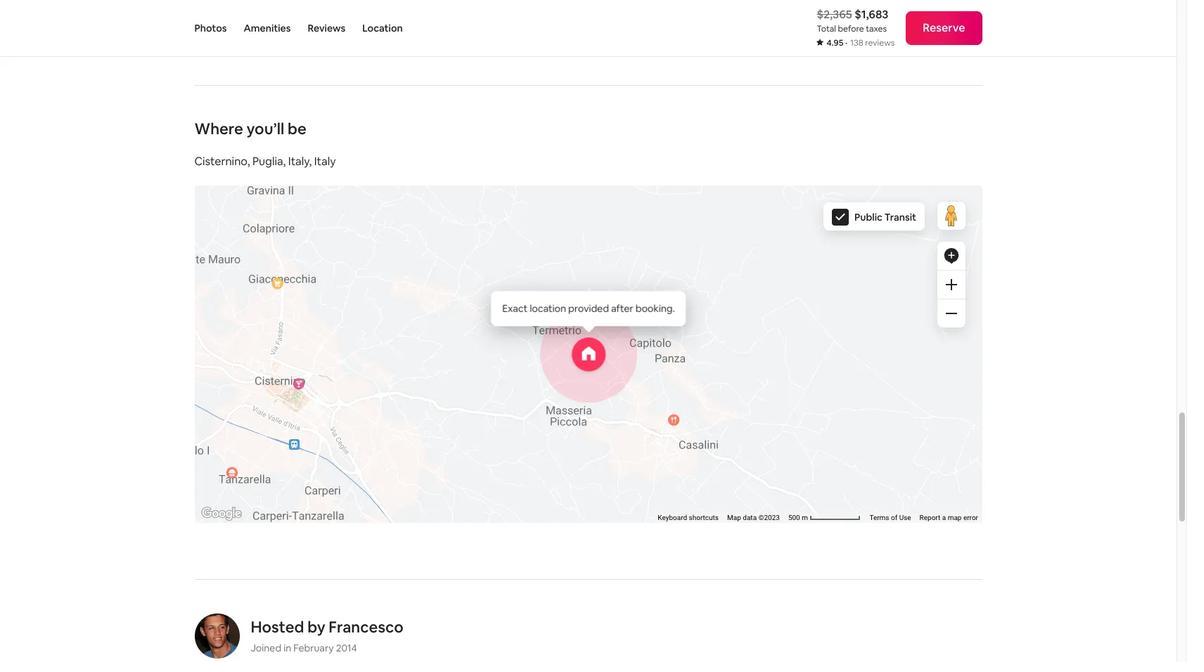 Task type: locate. For each thing, give the bounding box(es) containing it.
keyboard shortcuts
[[658, 515, 719, 522]]

4.95 · 138 reviews
[[827, 37, 895, 49]]

google image
[[198, 505, 245, 524]]

map data ©2023
[[727, 515, 780, 522]]

terms
[[870, 515, 890, 522]]

error
[[964, 515, 979, 522]]

show all 138 reviews button
[[195, 18, 335, 52]]

reviews for 4.95 · 138 reviews
[[866, 37, 895, 49]]

joined
[[251, 643, 282, 655]]

reviews for show all 138 reviews
[[277, 27, 318, 42]]

hosted
[[251, 618, 304, 638]]

list item
[[589, 0, 922, 18]]

138 right ·
[[851, 37, 864, 49]]

show all 138 reviews
[[211, 27, 318, 42]]

transit
[[885, 211, 917, 224]]

data
[[743, 515, 757, 522]]

138 right all
[[257, 27, 275, 42]]

of
[[891, 515, 898, 522]]

photos
[[195, 22, 227, 34]]

in
[[284, 643, 292, 655]]

reviews inside button
[[277, 27, 318, 42]]

amenities button
[[244, 0, 291, 56]]

map
[[727, 515, 741, 522]]

shortcuts
[[689, 515, 719, 522]]

138
[[257, 27, 275, 42], [851, 37, 864, 49]]

february
[[294, 643, 334, 655]]

total
[[817, 23, 837, 34]]

1 horizontal spatial 138
[[851, 37, 864, 49]]

before
[[838, 23, 865, 34]]

keyboard shortcuts button
[[658, 514, 719, 524]]

terms of use link
[[870, 515, 911, 522]]

0 horizontal spatial reviews
[[277, 27, 318, 42]]

learn more about the host, francesco. image
[[195, 614, 240, 660], [195, 614, 240, 660]]

location button
[[363, 0, 403, 56]]

0 horizontal spatial 138
[[257, 27, 275, 42]]

2014
[[336, 643, 357, 655]]

where
[[195, 119, 243, 139]]

photos button
[[195, 0, 227, 56]]

1 horizontal spatial reviews
[[866, 37, 895, 49]]

taxes
[[866, 23, 887, 34]]

by
[[308, 618, 326, 638]]

report a map error
[[920, 515, 979, 522]]

public
[[855, 211, 883, 224]]

zoom out image
[[946, 308, 957, 320]]

italy,
[[288, 154, 312, 169]]

francesco
[[329, 618, 404, 638]]

reviews
[[277, 27, 318, 42], [866, 37, 895, 49]]

500 m
[[788, 515, 810, 522]]

138 for all
[[257, 27, 275, 42]]

where you'll be
[[195, 119, 307, 139]]

138 inside button
[[257, 27, 275, 42]]

cisternino,
[[195, 154, 250, 169]]



Task type: describe. For each thing, give the bounding box(es) containing it.
$2,365
[[817, 7, 853, 22]]

google map
showing 4 points of interest. region
[[95, 157, 996, 663]]

keyboard
[[658, 515, 687, 522]]

drag pegman onto the map to open street view image
[[938, 202, 966, 230]]

puglia,
[[253, 154, 286, 169]]

a
[[942, 515, 946, 522]]

500
[[788, 515, 800, 522]]

reviews button
[[308, 0, 346, 56]]

location
[[363, 22, 403, 34]]

be
[[288, 119, 307, 139]]

zoom in image
[[946, 280, 957, 291]]

you'll
[[247, 119, 285, 139]]

m
[[802, 515, 808, 522]]

$2,365 $1,683 total before taxes
[[817, 7, 889, 34]]

show
[[211, 27, 240, 42]]

reviews
[[308, 22, 346, 34]]

138 for ·
[[851, 37, 864, 49]]

use
[[899, 515, 911, 522]]

all
[[243, 27, 254, 42]]

$1,683
[[855, 7, 889, 22]]

your stay location, map pin image
[[572, 338, 606, 372]]

map
[[948, 515, 962, 522]]

cisternino, puglia, italy, italy
[[195, 154, 336, 169]]

report a map error link
[[920, 515, 979, 522]]

·
[[846, 37, 848, 49]]

terms of use
[[870, 515, 911, 522]]

reserve
[[923, 20, 966, 35]]

public transit
[[855, 211, 917, 224]]

add a place to the map image
[[943, 248, 960, 265]]

italy
[[314, 154, 336, 169]]

4.95
[[827, 37, 844, 49]]

500 m button
[[784, 514, 866, 524]]

report
[[920, 515, 941, 522]]

reserve button
[[907, 11, 983, 45]]

amenities
[[244, 22, 291, 34]]

hosted by francesco joined in february 2014
[[251, 618, 404, 655]]

©2023
[[759, 515, 780, 522]]



Task type: vqa. For each thing, say whether or not it's contained in the screenshot.
Amenities
yes



